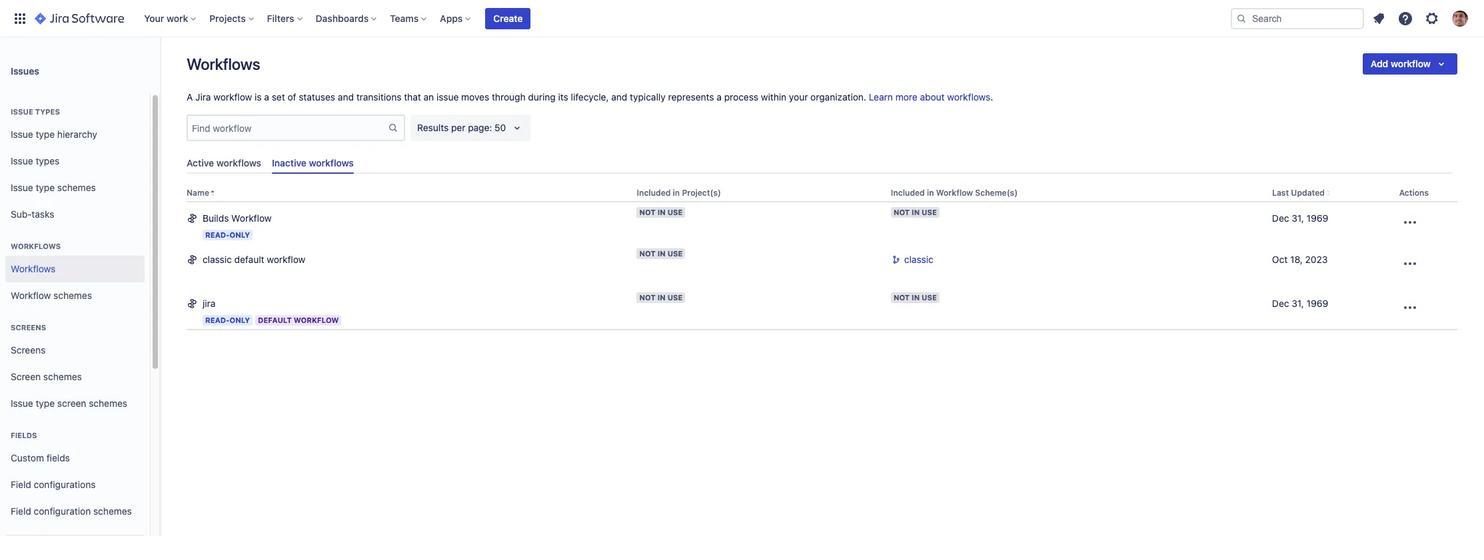 Task type: locate. For each thing, give the bounding box(es) containing it.
workflow image left jira
[[187, 298, 197, 310]]

workflows
[[187, 55, 260, 73], [11, 242, 61, 251], [11, 263, 56, 274]]

banner
[[0, 0, 1485, 37]]

in left scheme(s)
[[927, 188, 934, 198]]

only left default
[[230, 316, 250, 325]]

2 vertical spatial not in use
[[640, 294, 683, 302]]

1 vertical spatial 31,
[[1292, 298, 1305, 310]]

included in project(s)
[[637, 188, 721, 198]]

2 dec from the top
[[1273, 298, 1290, 310]]

projects
[[209, 12, 246, 24]]

issue type schemes link
[[5, 175, 145, 201]]

0 vertical spatial screens
[[11, 323, 46, 332]]

classic for classic default workflow
[[203, 254, 232, 266]]

results per page: 50
[[417, 122, 506, 133]]

1 issue from the top
[[11, 107, 33, 116]]

2 type from the top
[[36, 182, 55, 193]]

2 workflow image from the top
[[187, 298, 197, 310]]

workflows group
[[5, 228, 145, 313]]

dec for jira
[[1273, 298, 1290, 310]]

workflows up jira in the top of the page
[[187, 55, 260, 73]]

1 vertical spatial workflow
[[214, 91, 252, 103]]

your work
[[144, 12, 188, 24]]

workflow schemes
[[11, 290, 92, 301]]

1 classic from the left
[[203, 254, 232, 266]]

read-
[[205, 231, 230, 240], [205, 316, 230, 325]]

issue types
[[11, 107, 60, 116]]

2 screens from the top
[[11, 344, 46, 356]]

not for classic default workflow
[[640, 250, 656, 258]]

classic right 'scheme' icon
[[905, 254, 934, 266]]

default
[[234, 254, 264, 266]]

not in use dec 31, 1969
[[894, 208, 1329, 224], [894, 294, 1329, 310]]

add workflow button
[[1363, 53, 1458, 75]]

represents
[[668, 91, 714, 103]]

1 vertical spatial field
[[11, 506, 31, 517]]

only
[[230, 231, 250, 240], [230, 316, 250, 325]]

teams button
[[386, 8, 432, 29]]

0 vertical spatial dec
[[1273, 213, 1290, 224]]

process
[[724, 91, 759, 103]]

31,
[[1292, 213, 1305, 224], [1292, 298, 1305, 310]]

2 horizontal spatial workflow
[[1391, 58, 1431, 69]]

schemes inside fields group
[[93, 506, 132, 517]]

dec down last
[[1273, 213, 1290, 224]]

screens down workflow schemes
[[11, 323, 46, 332]]

issues
[[11, 65, 39, 76]]

in
[[658, 208, 666, 217], [912, 208, 920, 217], [658, 250, 666, 258], [658, 294, 666, 302], [912, 294, 920, 302]]

issue for issue type schemes
[[11, 182, 33, 193]]

classic inside classic link
[[905, 254, 934, 266]]

2 vertical spatial type
[[36, 398, 55, 409]]

workflow right builds
[[231, 213, 272, 224]]

not in use for workflow
[[640, 208, 683, 217]]

read-only down builds workflow
[[205, 231, 250, 240]]

name
[[187, 188, 209, 198]]

1 vertical spatial 1969
[[1307, 298, 1329, 310]]

1 actions image from the top
[[1402, 256, 1418, 272]]

read- down builds
[[205, 231, 230, 240]]

1 vertical spatial workflow image
[[187, 298, 197, 310]]

in for classic default workflow
[[658, 250, 666, 258]]

1969 down 2023
[[1307, 298, 1329, 310]]

1 horizontal spatial and
[[612, 91, 628, 103]]

0 vertical spatial 31,
[[1292, 213, 1305, 224]]

projects button
[[205, 8, 259, 29]]

workflows down the sub-tasks
[[11, 242, 61, 251]]

1 1969 from the top
[[1307, 213, 1329, 224]]

workflow image
[[187, 212, 197, 224], [187, 298, 197, 310]]

inactive workflows
[[272, 157, 354, 169]]

classic
[[203, 254, 232, 266], [905, 254, 934, 266]]

read- down jira
[[205, 316, 230, 325]]

a left process
[[717, 91, 722, 103]]

4 issue from the top
[[11, 182, 33, 193]]

2 horizontal spatial workflows
[[948, 91, 991, 103]]

tab list
[[181, 152, 1458, 174]]

teams
[[390, 12, 419, 24]]

50
[[495, 122, 506, 133]]

in for jira
[[658, 294, 666, 302]]

0 vertical spatial only
[[230, 231, 250, 240]]

2 not in use dec 31, 1969 from the top
[[894, 294, 1329, 310]]

0 horizontal spatial in
[[673, 188, 680, 198]]

2 classic from the left
[[905, 254, 934, 266]]

type for hierarchy
[[36, 128, 55, 140]]

1 31, from the top
[[1292, 213, 1305, 224]]

0 vertical spatial 1969
[[1307, 213, 1329, 224]]

fields
[[47, 452, 70, 464]]

not for jira
[[640, 294, 656, 302]]

workflow left is
[[214, 91, 252, 103]]

issue for issue type hierarchy
[[11, 128, 33, 140]]

issue type screen schemes link
[[5, 391, 145, 417]]

workflows right inactive
[[309, 157, 354, 169]]

0 vertical spatial workflow image
[[187, 212, 197, 224]]

a jira workflow is a set of statuses and transitions that an issue moves through during its lifecycle, and typically represents a process within your organization. learn more about workflows .
[[187, 91, 994, 103]]

workflow left down icon
[[1391, 58, 1431, 69]]

type up tasks
[[36, 182, 55, 193]]

schemes up the 'issue type screen schemes'
[[43, 371, 82, 382]]

2 31, from the top
[[1292, 298, 1305, 310]]

type left screen
[[36, 398, 55, 409]]

and
[[338, 91, 354, 103], [612, 91, 628, 103]]

workflow left scheme(s)
[[936, 188, 973, 198]]

1 vertical spatial dec
[[1273, 298, 1290, 310]]

jira
[[203, 298, 216, 310]]

1 screens from the top
[[11, 323, 46, 332]]

5 issue from the top
[[11, 398, 33, 409]]

1 horizontal spatial classic
[[905, 254, 934, 266]]

1 not in use from the top
[[640, 208, 683, 217]]

dec down oct
[[1273, 298, 1290, 310]]

1 horizontal spatial workflow
[[267, 254, 306, 266]]

2 read-only from the top
[[205, 316, 250, 325]]

tasks
[[32, 208, 54, 220]]

0 horizontal spatial included
[[637, 188, 671, 198]]

type down types
[[36, 128, 55, 140]]

work
[[167, 12, 188, 24]]

1 included from the left
[[637, 188, 671, 198]]

2 vertical spatial workflows
[[11, 263, 56, 274]]

0 vertical spatial not in use dec 31, 1969
[[894, 208, 1329, 224]]

2 1969 from the top
[[1307, 298, 1329, 310]]

in
[[673, 188, 680, 198], [927, 188, 934, 198]]

screens for screens link
[[11, 344, 46, 356]]

included in workflow scheme(s)
[[891, 188, 1018, 198]]

read-only
[[205, 231, 250, 240], [205, 316, 250, 325]]

jira
[[195, 91, 211, 103]]

not in use dec 31, 1969 for builds workflow
[[894, 208, 1329, 224]]

issue type screen schemes
[[11, 398, 127, 409]]

1 only from the top
[[230, 231, 250, 240]]

jira software image
[[35, 10, 124, 26], [35, 10, 124, 26]]

type inside screens group
[[36, 398, 55, 409]]

1 a from the left
[[264, 91, 269, 103]]

workflow right default
[[267, 254, 306, 266]]

dashboards
[[316, 12, 369, 24]]

2 vertical spatial workflow
[[267, 254, 306, 266]]

type
[[36, 128, 55, 140], [36, 182, 55, 193], [36, 398, 55, 409]]

types
[[36, 155, 60, 166]]

1 vertical spatial actions image
[[1402, 300, 1418, 316]]

1 vertical spatial not in use
[[640, 250, 683, 258]]

31, down last updated
[[1292, 213, 1305, 224]]

name button
[[187, 188, 209, 198]]

workflows up workflow schemes
[[11, 263, 56, 274]]

workflows link
[[5, 256, 145, 283]]

2 not in use from the top
[[640, 250, 683, 258]]

1969 for jira
[[1307, 298, 1329, 310]]

actions image for dec 31, 1969
[[1402, 300, 1418, 316]]

2 field from the top
[[11, 506, 31, 517]]

workflows for inactive workflows
[[309, 157, 354, 169]]

workflows right active
[[217, 157, 261, 169]]

1 vertical spatial only
[[230, 316, 250, 325]]

1 dec from the top
[[1273, 213, 1290, 224]]

and left typically
[[612, 91, 628, 103]]

field
[[11, 479, 31, 490], [11, 506, 31, 517]]

1 field from the top
[[11, 479, 31, 490]]

workflows for active workflows
[[217, 157, 261, 169]]

schemes right screen
[[89, 398, 127, 409]]

0 vertical spatial not in use
[[640, 208, 683, 217]]

1 horizontal spatial included
[[891, 188, 925, 198]]

issue types
[[11, 155, 60, 166]]

1969 down updated
[[1307, 213, 1329, 224]]

1 vertical spatial read-only
[[205, 316, 250, 325]]

2 actions image from the top
[[1402, 300, 1418, 316]]

dec
[[1273, 213, 1290, 224], [1273, 298, 1290, 310]]

1 read- from the top
[[205, 231, 230, 240]]

set
[[272, 91, 285, 103]]

0 vertical spatial field
[[11, 479, 31, 490]]

learn
[[869, 91, 893, 103]]

updated
[[1292, 188, 1325, 198]]

31, for builds workflow
[[1292, 213, 1305, 224]]

screens group
[[5, 309, 145, 421]]

actions image
[[1402, 256, 1418, 272], [1402, 300, 1418, 316]]

1 vertical spatial type
[[36, 182, 55, 193]]

workflows right about
[[948, 91, 991, 103]]

1 vertical spatial workflows
[[11, 242, 61, 251]]

0 vertical spatial read-
[[205, 231, 230, 240]]

workflow down workflows link
[[11, 290, 51, 301]]

2 read- from the top
[[205, 316, 230, 325]]

workflow
[[936, 188, 973, 198], [231, 213, 272, 224], [11, 290, 51, 301], [294, 316, 339, 325]]

not in use dec 31, 1969 for jira
[[894, 294, 1329, 310]]

not in use
[[640, 208, 683, 217], [640, 250, 683, 258], [640, 294, 683, 302]]

0 horizontal spatial workflow
[[214, 91, 252, 103]]

workflow image for jira
[[187, 298, 197, 310]]

1 vertical spatial not in use dec 31, 1969
[[894, 294, 1329, 310]]

3 issue from the top
[[11, 155, 33, 166]]

0 vertical spatial workflow
[[1391, 58, 1431, 69]]

2 issue from the top
[[11, 128, 33, 140]]

0 horizontal spatial and
[[338, 91, 354, 103]]

field down custom
[[11, 479, 31, 490]]

31, down 18, at the top right
[[1292, 298, 1305, 310]]

schemes
[[57, 182, 96, 193], [53, 290, 92, 301], [43, 371, 82, 382], [89, 398, 127, 409], [93, 506, 132, 517]]

types
[[35, 107, 60, 116]]

0 vertical spatial type
[[36, 128, 55, 140]]

0 horizontal spatial a
[[264, 91, 269, 103]]

search image
[[1237, 13, 1247, 24]]

screens up screen
[[11, 344, 46, 356]]

and right statuses
[[338, 91, 354, 103]]

1 not in use dec 31, 1969 from the top
[[894, 208, 1329, 224]]

0 horizontal spatial workflows
[[217, 157, 261, 169]]

workflow
[[1391, 58, 1431, 69], [214, 91, 252, 103], [267, 254, 306, 266]]

read-only down jira
[[205, 316, 250, 325]]

in for builds workflow
[[658, 208, 666, 217]]

1 horizontal spatial in
[[927, 188, 934, 198]]

1 vertical spatial screens
[[11, 344, 46, 356]]

1 workflow image from the top
[[187, 212, 197, 224]]

issue inside screens group
[[11, 398, 33, 409]]

1 horizontal spatial workflows
[[309, 157, 354, 169]]

0 horizontal spatial classic
[[203, 254, 232, 266]]

workflow right default
[[294, 316, 339, 325]]

primary element
[[8, 0, 1231, 37]]

a right is
[[264, 91, 269, 103]]

workflows
[[948, 91, 991, 103], [217, 157, 261, 169], [309, 157, 354, 169]]

not for builds workflow
[[640, 208, 656, 217]]

1 in from the left
[[673, 188, 680, 198]]

in left "project(s)"
[[673, 188, 680, 198]]

field configuration schemes link
[[5, 499, 145, 525]]

0 vertical spatial read-only
[[205, 231, 250, 240]]

schemes up issue features group
[[93, 506, 132, 517]]

1 horizontal spatial a
[[717, 91, 722, 103]]

1 vertical spatial read-
[[205, 316, 230, 325]]

add workflow
[[1371, 58, 1431, 69]]

settings image
[[1425, 10, 1441, 26]]

schemes down workflows link
[[53, 290, 92, 301]]

more
[[896, 91, 918, 103]]

screen schemes link
[[5, 364, 145, 391]]

1969 for builds workflow
[[1307, 213, 1329, 224]]

classic right workflow image
[[203, 254, 232, 266]]

oct
[[1273, 254, 1288, 266]]

screen
[[11, 371, 41, 382]]

screens for screens group
[[11, 323, 46, 332]]

included
[[637, 188, 671, 198], [891, 188, 925, 198]]

classic for classic
[[905, 254, 934, 266]]

only down builds workflow
[[230, 231, 250, 240]]

issue types group
[[5, 93, 145, 232]]

schemes down issue types link
[[57, 182, 96, 193]]

0 vertical spatial actions image
[[1402, 256, 1418, 272]]

workflow image left builds
[[187, 212, 197, 224]]

18,
[[1291, 254, 1303, 266]]

issue for issue types
[[11, 155, 33, 166]]

during
[[528, 91, 556, 103]]

field left configuration
[[11, 506, 31, 517]]

configuration
[[34, 506, 91, 517]]

2 included from the left
[[891, 188, 925, 198]]

3 type from the top
[[36, 398, 55, 409]]

2 in from the left
[[927, 188, 934, 198]]

1 type from the top
[[36, 128, 55, 140]]

issue
[[11, 107, 33, 116], [11, 128, 33, 140], [11, 155, 33, 166], [11, 182, 33, 193], [11, 398, 33, 409]]



Task type: vqa. For each thing, say whether or not it's contained in the screenshot.
dashboard to the left
no



Task type: describe. For each thing, give the bounding box(es) containing it.
sub-tasks
[[11, 208, 54, 220]]

in for project(s)
[[673, 188, 680, 198]]

default
[[258, 316, 292, 325]]

2 only from the top
[[230, 316, 250, 325]]

learn more about workflows link
[[869, 91, 991, 103]]

help image
[[1398, 10, 1414, 26]]

that
[[404, 91, 421, 103]]

last updated button
[[1273, 188, 1325, 198]]

field configuration schemes
[[11, 506, 132, 517]]

issue for issue types
[[11, 107, 33, 116]]

2 a from the left
[[717, 91, 722, 103]]

hierarchy
[[57, 128, 97, 140]]

issue for issue type screen schemes
[[11, 398, 33, 409]]

apps
[[440, 12, 463, 24]]

2 and from the left
[[612, 91, 628, 103]]

last
[[1273, 188, 1289, 198]]

your
[[789, 91, 808, 103]]

last updated
[[1273, 188, 1325, 198]]

scheme(s)
[[976, 188, 1018, 198]]

add
[[1371, 58, 1389, 69]]

builds
[[203, 213, 229, 224]]

dashboards button
[[312, 8, 382, 29]]

1 and from the left
[[338, 91, 354, 103]]

Search field
[[1231, 8, 1365, 29]]

actions image for oct 18, 2023
[[1402, 256, 1418, 272]]

a
[[187, 91, 193, 103]]

issue types link
[[5, 148, 145, 175]]

issue
[[437, 91, 459, 103]]

workflow for classic default workflow
[[267, 254, 306, 266]]

schemes inside workflows group
[[53, 290, 92, 301]]

Find workflow text field
[[188, 119, 388, 137]]

fields
[[11, 431, 37, 440]]

not in use for default
[[640, 250, 683, 258]]

0 vertical spatial workflows
[[187, 55, 260, 73]]

fields group
[[5, 417, 145, 529]]

apps button
[[436, 8, 476, 29]]

dec for builds workflow
[[1273, 213, 1290, 224]]

tab list containing active workflows
[[181, 152, 1458, 174]]

about
[[920, 91, 945, 103]]

classic link
[[902, 254, 934, 267]]

project(s)
[[682, 188, 721, 198]]

type for schemes
[[36, 182, 55, 193]]

type for screen
[[36, 398, 55, 409]]

lifecycle,
[[571, 91, 609, 103]]

workflow for a jira workflow is a set of statuses and transitions that an issue moves through during its lifecycle, and typically represents a process within your organization. learn more about workflows .
[[214, 91, 252, 103]]

screens link
[[5, 337, 145, 364]]

through
[[492, 91, 526, 103]]

scheme image
[[891, 254, 902, 266]]

field for field configuration schemes
[[11, 506, 31, 517]]

is
[[255, 91, 262, 103]]

field for field configurations
[[11, 479, 31, 490]]

filters
[[267, 12, 294, 24]]

oct 18, 2023
[[1273, 254, 1328, 266]]

included for included in project(s)
[[637, 188, 671, 198]]

statuses
[[299, 91, 335, 103]]

workflow inside group
[[11, 290, 51, 301]]

organization.
[[811, 91, 867, 103]]

use for classic default workflow
[[668, 250, 683, 258]]

sub-
[[11, 208, 32, 220]]

schemes inside issue types group
[[57, 182, 96, 193]]

screen schemes
[[11, 371, 82, 382]]

issue type schemes
[[11, 182, 96, 193]]

use for builds workflow
[[668, 208, 683, 217]]

workflow image
[[187, 254, 197, 266]]

results
[[417, 122, 449, 133]]

custom fields
[[11, 452, 70, 464]]

workflows for workflows group
[[11, 242, 61, 251]]

sub-tasks link
[[5, 201, 145, 228]]

classic default workflow
[[203, 254, 306, 266]]

screen
[[57, 398, 86, 409]]

custom fields link
[[5, 445, 145, 472]]

included for included in workflow scheme(s)
[[891, 188, 925, 198]]

in for workflow
[[927, 188, 934, 198]]

builds workflow
[[203, 213, 272, 224]]

transitions
[[356, 91, 402, 103]]

workflow schemes link
[[5, 283, 145, 309]]

issue type hierarchy link
[[5, 121, 145, 148]]

appswitcher icon image
[[12, 10, 28, 26]]

actions image
[[1402, 215, 1418, 231]]

sidebar navigation image
[[145, 53, 175, 80]]

notifications image
[[1371, 10, 1387, 26]]

filters button
[[263, 8, 308, 29]]

schemes inside "link"
[[43, 371, 82, 382]]

open image
[[509, 120, 525, 136]]

your work button
[[140, 8, 201, 29]]

custom
[[11, 452, 44, 464]]

actions
[[1400, 188, 1429, 198]]

moves
[[461, 91, 489, 103]]

issue features group
[[5, 525, 145, 537]]

per
[[451, 122, 466, 133]]

configurations
[[34, 479, 96, 490]]

workflows for workflows link
[[11, 263, 56, 274]]

an
[[424, 91, 434, 103]]

within
[[761, 91, 787, 103]]

issue type hierarchy
[[11, 128, 97, 140]]

use for jira
[[668, 294, 683, 302]]

create button
[[486, 8, 531, 29]]

workflow image for builds workflow
[[187, 212, 197, 224]]

2023
[[1306, 254, 1328, 266]]

typically
[[630, 91, 666, 103]]

down icon image
[[1434, 56, 1450, 72]]

of
[[288, 91, 296, 103]]

workflow inside popup button
[[1391, 58, 1431, 69]]

3 not in use from the top
[[640, 294, 683, 302]]

active workflows
[[187, 157, 261, 169]]

its
[[558, 91, 569, 103]]

create
[[494, 12, 523, 24]]

31, for jira
[[1292, 298, 1305, 310]]

banner containing your work
[[0, 0, 1485, 37]]

.
[[991, 91, 994, 103]]

1 read-only from the top
[[205, 231, 250, 240]]

your profile and settings image
[[1453, 10, 1469, 26]]

page:
[[468, 122, 492, 133]]



